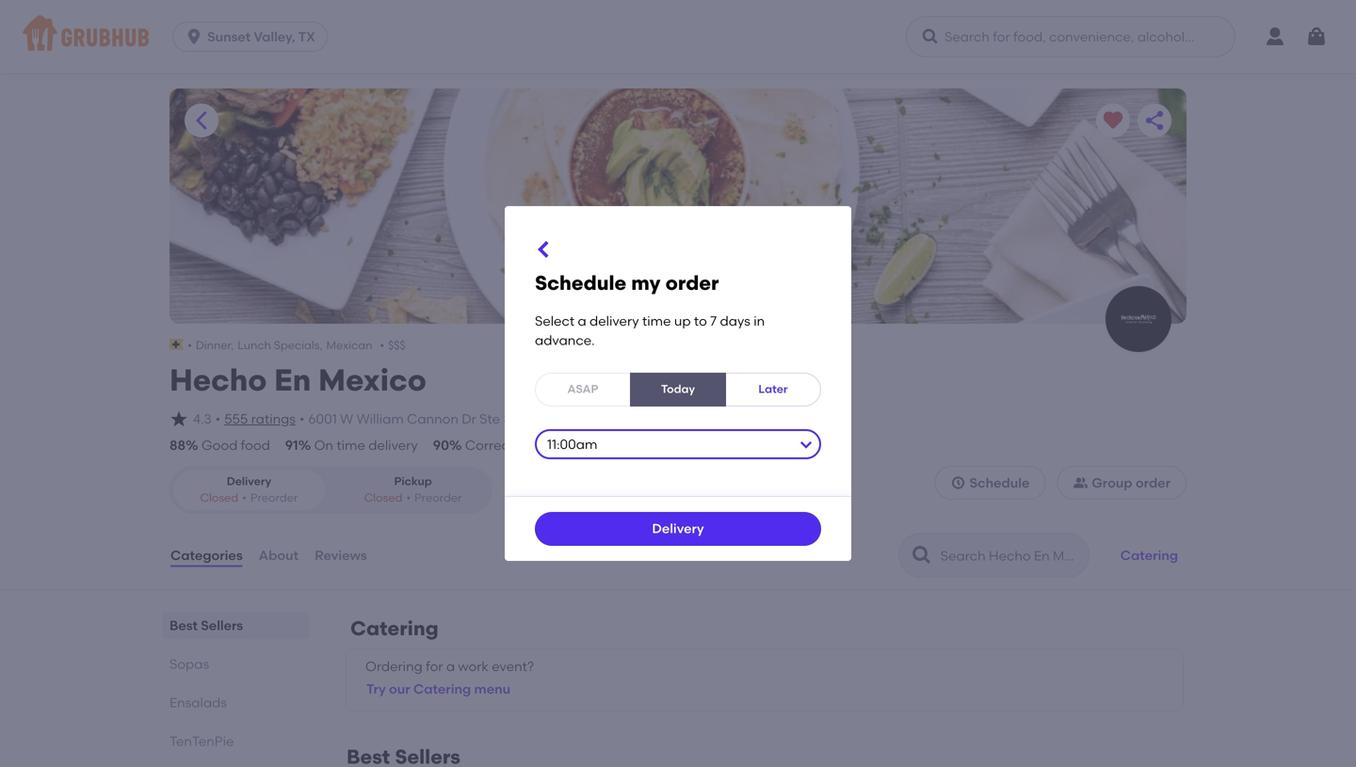 Task type: locate. For each thing, give the bounding box(es) containing it.
1 vertical spatial order
[[518, 438, 552, 454]]

ratings
[[251, 411, 296, 427]]

pickup closed • preorder
[[364, 475, 462, 505]]

caret left icon image
[[190, 109, 213, 132]]

later button
[[725, 373, 821, 407]]

cannon
[[407, 411, 459, 427]]

1 vertical spatial delivery
[[652, 521, 704, 537]]

event?
[[492, 659, 534, 675]]

order inside button
[[1136, 475, 1171, 491]]

delivery down schedule my order
[[590, 313, 639, 329]]

closed down good
[[200, 491, 238, 505]]

preorder down pickup
[[415, 491, 462, 505]]

to
[[694, 313, 707, 329]]

1 closed from the left
[[200, 491, 238, 505]]

0 vertical spatial catering
[[1121, 548, 1178, 564]]

1 horizontal spatial delivery
[[590, 313, 639, 329]]

1 horizontal spatial closed
[[364, 491, 403, 505]]

90
[[433, 438, 449, 454]]

sopas
[[170, 657, 209, 673]]

schedule up search hecho en mexico 'search box'
[[970, 475, 1030, 491]]

ordering for a work event? try our catering menu
[[365, 659, 534, 698]]

closed for delivery
[[200, 491, 238, 505]]

main navigation navigation
[[0, 0, 1356, 73]]

1 vertical spatial schedule
[[970, 475, 1030, 491]]

closed inside pickup closed • preorder
[[364, 491, 403, 505]]

preorder down 91
[[250, 491, 298, 505]]

correct
[[465, 438, 514, 454]]

delivery for delivery
[[652, 521, 704, 537]]

order
[[666, 271, 719, 295], [518, 438, 552, 454], [1136, 475, 1171, 491]]

order for group order
[[1136, 475, 1171, 491]]

0 vertical spatial delivery
[[590, 313, 639, 329]]

catering up ordering
[[350, 617, 439, 641]]

0 horizontal spatial delivery
[[227, 475, 271, 489]]

•
[[188, 339, 192, 352], [380, 339, 384, 352], [215, 411, 221, 427], [299, 411, 305, 427], [242, 491, 247, 505], [406, 491, 411, 505]]

a right for
[[446, 659, 455, 675]]

schedule for schedule my order
[[535, 271, 627, 295]]

1 vertical spatial a
[[446, 659, 455, 675]]

ordering
[[365, 659, 423, 675]]

1 vertical spatial catering
[[350, 617, 439, 641]]

catering down for
[[413, 682, 471, 698]]

order right group
[[1136, 475, 1171, 491]]

schedule up select
[[535, 271, 627, 295]]

catering
[[1121, 548, 1178, 564], [350, 617, 439, 641], [413, 682, 471, 698]]

svg image
[[1305, 25, 1328, 48], [533, 239, 556, 261], [170, 410, 188, 429], [951, 476, 966, 491]]

preorder
[[250, 491, 298, 505], [415, 491, 462, 505]]

a
[[578, 313, 587, 329], [446, 659, 455, 675]]

0 horizontal spatial preorder
[[250, 491, 298, 505]]

order up 'to'
[[666, 271, 719, 295]]

0 vertical spatial schedule
[[535, 271, 627, 295]]

1 vertical spatial time
[[337, 438, 365, 454]]

preorder inside delivery closed • preorder
[[250, 491, 298, 505]]

• down pickup
[[406, 491, 411, 505]]

days
[[720, 313, 751, 329]]

option group containing delivery closed • preorder
[[170, 466, 493, 514]]

0 vertical spatial a
[[578, 313, 587, 329]]

0 vertical spatial time
[[642, 313, 671, 329]]

2 closed from the left
[[364, 491, 403, 505]]

schedule my order
[[535, 271, 719, 295]]

option group
[[170, 466, 493, 514]]

catering inside catering button
[[1121, 548, 1178, 564]]

0 horizontal spatial time
[[337, 438, 365, 454]]

7
[[710, 313, 717, 329]]

0 horizontal spatial svg image
[[185, 27, 204, 46]]

0 horizontal spatial delivery
[[368, 438, 418, 454]]

delivery
[[590, 313, 639, 329], [368, 438, 418, 454]]

0 horizontal spatial a
[[446, 659, 455, 675]]

closed down pickup
[[364, 491, 403, 505]]

up
[[674, 313, 691, 329]]

closed for pickup
[[364, 491, 403, 505]]

• left $$$ at the left top of page
[[380, 339, 384, 352]]

0 horizontal spatial closed
[[200, 491, 238, 505]]

6001
[[308, 411, 337, 427]]

my
[[631, 271, 661, 295]]

0 vertical spatial delivery
[[227, 475, 271, 489]]

• down good food
[[242, 491, 247, 505]]

1 horizontal spatial preorder
[[415, 491, 462, 505]]

time inside select a delivery time up to 7 days in advance.
[[642, 313, 671, 329]]

schedule inside 'button'
[[970, 475, 1030, 491]]

delivery button
[[535, 512, 821, 546]]

on
[[314, 438, 333, 454]]

2 preorder from the left
[[415, 491, 462, 505]]

pickup
[[394, 475, 432, 489]]

1 horizontal spatial schedule
[[970, 475, 1030, 491]]

tentenpie
[[170, 734, 234, 750]]

delivery
[[227, 475, 271, 489], [652, 521, 704, 537]]

dinner,
[[196, 339, 234, 352]]

delivery inside delivery closed • preorder
[[227, 475, 271, 489]]

1 horizontal spatial a
[[578, 313, 587, 329]]

saved restaurant button
[[1096, 104, 1130, 138]]

a up advance.
[[578, 313, 587, 329]]

delivery down 'william'
[[368, 438, 418, 454]]

group
[[1092, 475, 1133, 491]]

schedule
[[535, 271, 627, 295], [970, 475, 1030, 491]]

reviews button
[[314, 522, 368, 590]]

a inside 'ordering for a work event? try our catering menu'
[[446, 659, 455, 675]]

2 horizontal spatial order
[[1136, 475, 1171, 491]]

sellers
[[201, 618, 243, 634]]

2 vertical spatial catering
[[413, 682, 471, 698]]

4.3 • 555 ratings
[[193, 411, 296, 427]]

0 horizontal spatial order
[[518, 438, 552, 454]]

preorder inside pickup closed • preorder
[[415, 491, 462, 505]]

time left up
[[642, 313, 671, 329]]

menu
[[474, 682, 511, 698]]

1 svg image from the left
[[185, 27, 204, 46]]

svg image
[[185, 27, 204, 46], [921, 27, 940, 46]]

2 vertical spatial order
[[1136, 475, 1171, 491]]

catering down group order
[[1121, 548, 1178, 564]]

1 horizontal spatial svg image
[[921, 27, 940, 46]]

4.3
[[193, 411, 212, 427]]

1 horizontal spatial delivery
[[652, 521, 704, 537]]

1 preorder from the left
[[250, 491, 298, 505]]

categories button
[[170, 522, 244, 590]]

time down w
[[337, 438, 365, 454]]

closed
[[200, 491, 238, 505], [364, 491, 403, 505]]

1 vertical spatial delivery
[[368, 438, 418, 454]]

• 6001 w william cannon dr ste 301
[[299, 411, 524, 427]]

delivery inside select a delivery time up to 7 days in advance.
[[590, 313, 639, 329]]

correct order
[[465, 438, 552, 454]]

• right subscription pass image
[[188, 339, 192, 352]]

delivery inside button
[[652, 521, 704, 537]]

closed inside delivery closed • preorder
[[200, 491, 238, 505]]

saved restaurant image
[[1102, 109, 1125, 132]]

william
[[357, 411, 404, 427]]

mexican
[[326, 339, 372, 352]]

1 horizontal spatial time
[[642, 313, 671, 329]]

order down 301
[[518, 438, 552, 454]]

time
[[642, 313, 671, 329], [337, 438, 365, 454]]

search icon image
[[911, 544, 933, 567]]

subscription pass image
[[170, 339, 184, 351]]

select
[[535, 313, 575, 329]]

work
[[458, 659, 489, 675]]

order for correct order
[[518, 438, 552, 454]]

0 horizontal spatial schedule
[[535, 271, 627, 295]]

preorder for delivery
[[250, 491, 298, 505]]

1 horizontal spatial order
[[666, 271, 719, 295]]



Task type: describe. For each thing, give the bounding box(es) containing it.
schedule for schedule
[[970, 475, 1030, 491]]

hecho en mexico
[[170, 362, 427, 398]]

good
[[202, 438, 238, 454]]

555
[[224, 411, 248, 427]]

tx
[[298, 29, 315, 45]]

select a delivery time up to 7 days in advance.
[[535, 313, 765, 349]]

• right the 4.3
[[215, 411, 221, 427]]

for
[[426, 659, 443, 675]]

$$$
[[388, 339, 406, 352]]

specials,
[[274, 339, 323, 352]]

on time delivery
[[314, 438, 418, 454]]

• left 6001
[[299, 411, 305, 427]]

reviews
[[315, 548, 367, 564]]

categories
[[170, 548, 243, 564]]

schedule button
[[935, 466, 1046, 500]]

advance.
[[535, 332, 595, 349]]

our
[[389, 682, 410, 698]]

mexico
[[318, 362, 427, 398]]

catering button
[[1112, 535, 1187, 576]]

best sellers
[[170, 618, 243, 634]]

sunset valley, tx button
[[172, 22, 335, 52]]

preorder for pickup
[[415, 491, 462, 505]]

today
[[661, 383, 695, 396]]

today button
[[630, 373, 726, 407]]

sunset
[[207, 29, 251, 45]]

2 svg image from the left
[[921, 27, 940, 46]]

delivery for delivery closed • preorder
[[227, 475, 271, 489]]

later
[[759, 383, 788, 396]]

dr
[[462, 411, 476, 427]]

try
[[366, 682, 386, 698]]

about button
[[258, 522, 300, 590]]

a inside select a delivery time up to 7 days in advance.
[[578, 313, 587, 329]]

• inside pickup closed • preorder
[[406, 491, 411, 505]]

sunset valley, tx
[[207, 29, 315, 45]]

en
[[274, 362, 311, 398]]

Search Hecho En Mexico search field
[[939, 547, 1083, 565]]

delivery closed • preorder
[[200, 475, 298, 505]]

asap button
[[535, 373, 631, 407]]

share icon image
[[1143, 109, 1166, 132]]

88
[[170, 438, 186, 454]]

• dinner, lunch specials, mexican • $$$
[[188, 339, 406, 352]]

valley,
[[254, 29, 295, 45]]

ensalads
[[170, 695, 227, 711]]

svg image inside the schedule 'button'
[[951, 476, 966, 491]]

good food
[[202, 438, 270, 454]]

catering inside 'ordering for a work event? try our catering menu'
[[413, 682, 471, 698]]

delivery for schedule my order
[[590, 313, 639, 329]]

0 vertical spatial order
[[666, 271, 719, 295]]

91
[[285, 438, 298, 454]]

in
[[754, 313, 765, 329]]

delivery for 91
[[368, 438, 418, 454]]

people icon image
[[1073, 476, 1088, 491]]

ste
[[480, 411, 500, 427]]

lunch
[[238, 339, 271, 352]]

group order
[[1092, 475, 1171, 491]]

• inside delivery closed • preorder
[[242, 491, 247, 505]]

food
[[241, 438, 270, 454]]

svg image inside sunset valley, tx button
[[185, 27, 204, 46]]

asap
[[568, 383, 599, 396]]

group order button
[[1057, 466, 1187, 500]]

svg image inside main navigation navigation
[[1305, 25, 1328, 48]]

try our catering menu button
[[358, 669, 519, 710]]

301
[[503, 411, 524, 427]]

hecho
[[170, 362, 267, 398]]

best
[[170, 618, 198, 634]]

w
[[340, 411, 353, 427]]

about
[[259, 548, 299, 564]]



Task type: vqa. For each thing, say whether or not it's contained in the screenshot.
ASAP
yes



